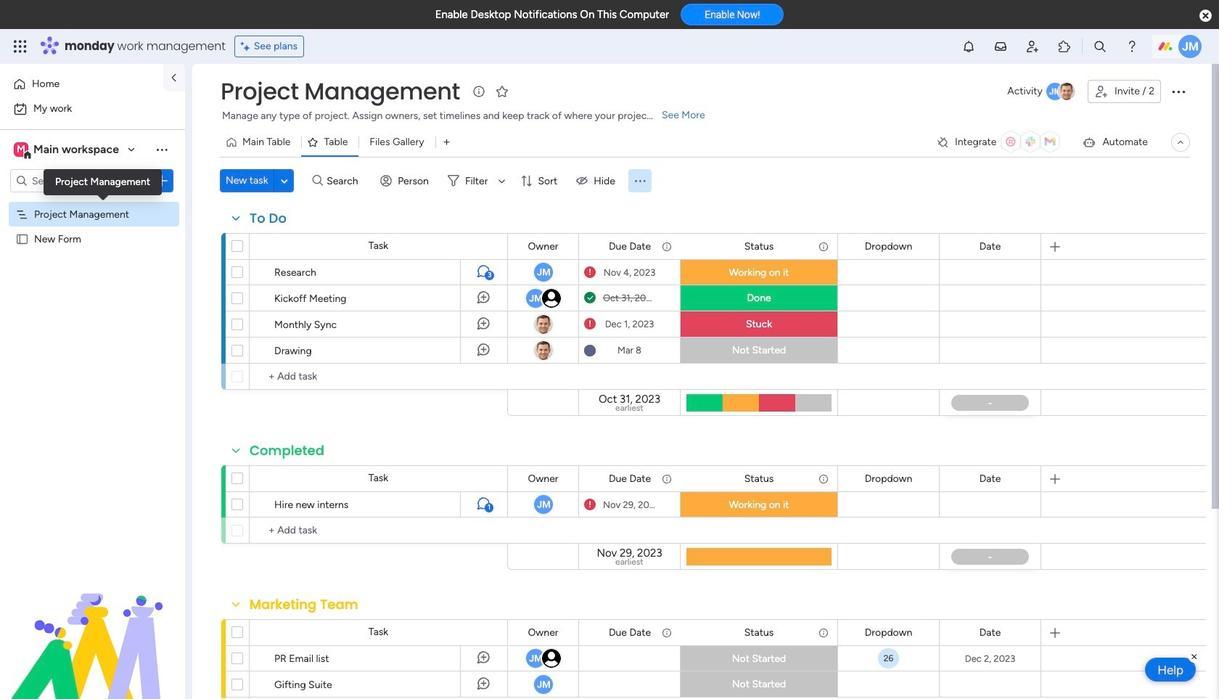 Task type: describe. For each thing, give the bounding box(es) containing it.
add to favorites image
[[495, 84, 510, 98]]

0 horizontal spatial options image
[[155, 174, 169, 188]]

collapse board header image
[[1176, 137, 1187, 148]]

dapulse close image
[[1200, 9, 1213, 23]]

see plans image
[[241, 38, 254, 54]]

0 vertical spatial options image
[[1170, 83, 1188, 100]]

lottie animation image
[[0, 553, 185, 699]]

help image
[[1125, 39, 1140, 54]]

notifications image
[[962, 39, 977, 54]]

angle down image
[[281, 175, 288, 186]]

lottie animation element
[[0, 553, 185, 699]]

Search in workspace field
[[30, 172, 121, 189]]



Task type: locate. For each thing, give the bounding box(es) containing it.
show board description image
[[470, 84, 488, 99]]

2 v2 overdue deadline image from the top
[[584, 498, 596, 512]]

update feed image
[[994, 39, 1009, 54]]

workspace selection element
[[14, 141, 121, 160]]

select product image
[[13, 39, 28, 54]]

0 vertical spatial options image
[[155, 174, 169, 188]]

None field
[[217, 76, 464, 107], [246, 209, 290, 228], [525, 239, 562, 254], [605, 239, 655, 254], [741, 239, 778, 254], [862, 239, 917, 254], [976, 239, 1005, 254], [246, 441, 328, 460], [525, 471, 562, 487], [605, 471, 655, 487], [741, 471, 778, 487], [862, 471, 917, 487], [976, 471, 1005, 487], [246, 595, 362, 614], [525, 625, 562, 641], [605, 625, 655, 641], [741, 625, 778, 641], [862, 625, 917, 641], [976, 625, 1005, 641], [217, 76, 464, 107], [246, 209, 290, 228], [525, 239, 562, 254], [605, 239, 655, 254], [741, 239, 778, 254], [862, 239, 917, 254], [976, 239, 1005, 254], [246, 441, 328, 460], [525, 471, 562, 487], [605, 471, 655, 487], [741, 471, 778, 487], [862, 471, 917, 487], [976, 471, 1005, 487], [246, 595, 362, 614], [525, 625, 562, 641], [605, 625, 655, 641], [741, 625, 778, 641], [862, 625, 917, 641], [976, 625, 1005, 641]]

1 horizontal spatial options image
[[202, 666, 213, 699]]

1 v2 overdue deadline image from the top
[[584, 265, 596, 279]]

workspace image
[[14, 142, 28, 158]]

v2 overdue deadline image
[[584, 317, 596, 331]]

1 vertical spatial v2 overdue deadline image
[[584, 498, 596, 512]]

column information image
[[661, 473, 673, 485], [818, 473, 830, 485], [661, 627, 673, 639]]

0 horizontal spatial options image
[[202, 640, 213, 676]]

1 vertical spatial options image
[[202, 666, 213, 699]]

invite members image
[[1026, 39, 1040, 54]]

column information image
[[661, 241, 673, 252], [818, 241, 830, 252], [818, 627, 830, 639]]

options image
[[155, 174, 169, 188], [202, 666, 213, 699]]

menu image
[[633, 174, 648, 188]]

1 vertical spatial option
[[9, 97, 176, 121]]

workspace options image
[[155, 142, 169, 157]]

arrow down image
[[493, 172, 511, 190]]

public board image
[[15, 232, 29, 245]]

+ Add task text field
[[257, 368, 501, 386]]

search everything image
[[1093, 39, 1108, 54]]

v2 overdue deadline image
[[584, 265, 596, 279], [584, 498, 596, 512]]

2 vertical spatial option
[[0, 201, 185, 204]]

0 vertical spatial option
[[9, 73, 155, 96]]

monday marketplace image
[[1058, 39, 1072, 54]]

option
[[9, 73, 155, 96], [9, 97, 176, 121], [0, 201, 185, 204]]

v2 search image
[[313, 173, 323, 189]]

Search field
[[323, 171, 367, 191]]

jeremy miller image
[[1179, 35, 1202, 58]]

v2 done deadline image
[[584, 291, 596, 305]]

add view image
[[444, 137, 450, 148]]

1 horizontal spatial options image
[[1170, 83, 1188, 100]]

+ Add task text field
[[257, 522, 501, 539]]

list box
[[0, 199, 185, 447]]

options image
[[1170, 83, 1188, 100], [202, 640, 213, 676]]

1 vertical spatial options image
[[202, 640, 213, 676]]

0 vertical spatial v2 overdue deadline image
[[584, 265, 596, 279]]



Task type: vqa. For each thing, say whether or not it's contained in the screenshot.
SET
no



